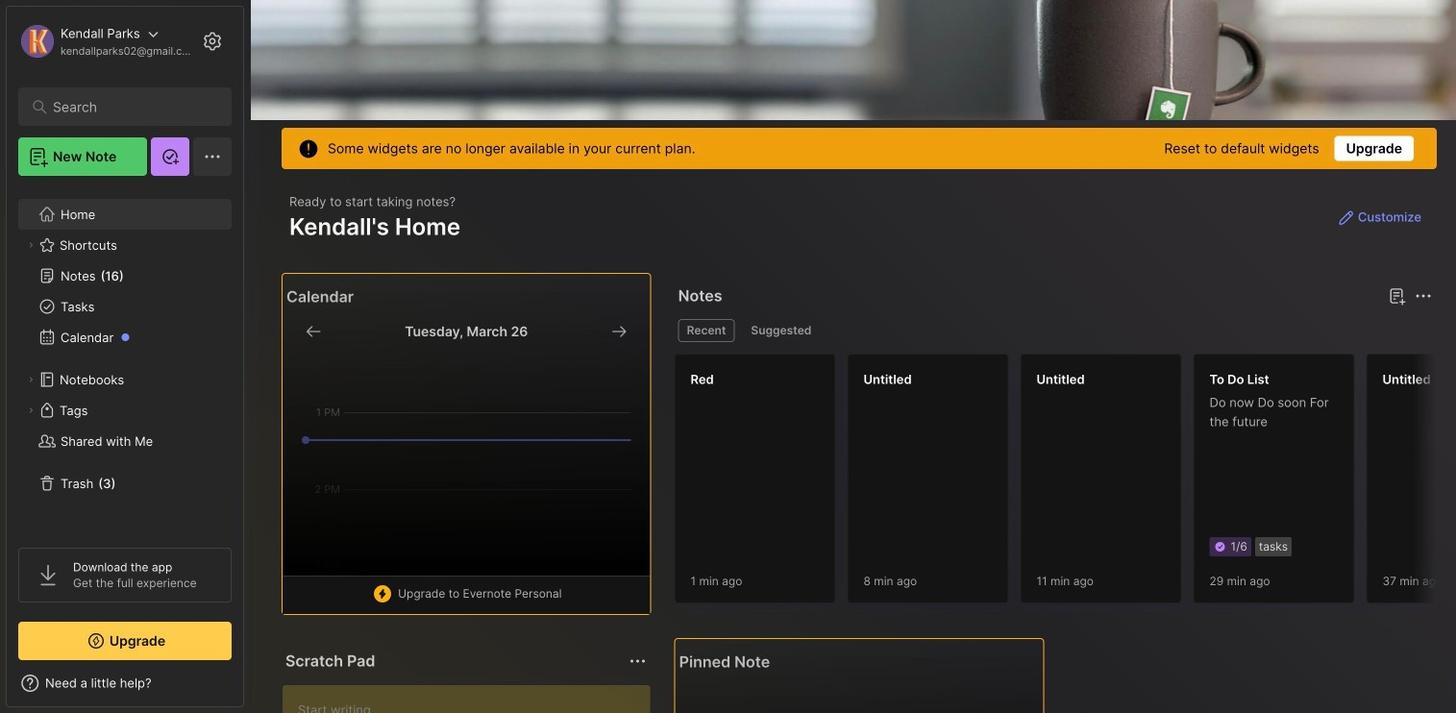 Task type: locate. For each thing, give the bounding box(es) containing it.
1 horizontal spatial tab
[[742, 319, 820, 342]]

WHAT'S NEW field
[[7, 668, 243, 699]]

None search field
[[53, 95, 206, 118]]

1 tab from the left
[[678, 319, 735, 342]]

Account field
[[18, 22, 196, 61]]

tab list
[[678, 319, 1429, 342]]

tab
[[678, 319, 735, 342], [742, 319, 820, 342]]

0 horizontal spatial tab
[[678, 319, 735, 342]]

0 vertical spatial more actions field
[[1410, 283, 1437, 310]]

More actions field
[[1410, 283, 1437, 310], [624, 648, 651, 675]]

0 horizontal spatial more actions field
[[624, 648, 651, 675]]

click to collapse image
[[243, 678, 257, 701]]

tree
[[7, 187, 243, 531]]

tree inside main element
[[7, 187, 243, 531]]

row group
[[674, 354, 1456, 615]]



Task type: vqa. For each thing, say whether or not it's contained in the screenshot.
Settings icon at the top of page
yes



Task type: describe. For each thing, give the bounding box(es) containing it.
expand tags image
[[25, 405, 37, 416]]

Search text field
[[53, 98, 206, 116]]

main element
[[0, 0, 250, 713]]

2 tab from the left
[[742, 319, 820, 342]]

Start writing… text field
[[298, 685, 649, 713]]

expand notebooks image
[[25, 374, 37, 385]]

none search field inside main element
[[53, 95, 206, 118]]

more actions image
[[626, 650, 649, 673]]

1 horizontal spatial more actions field
[[1410, 283, 1437, 310]]

settings image
[[201, 30, 224, 53]]

1 vertical spatial more actions field
[[624, 648, 651, 675]]

more actions image
[[1412, 285, 1435, 308]]



